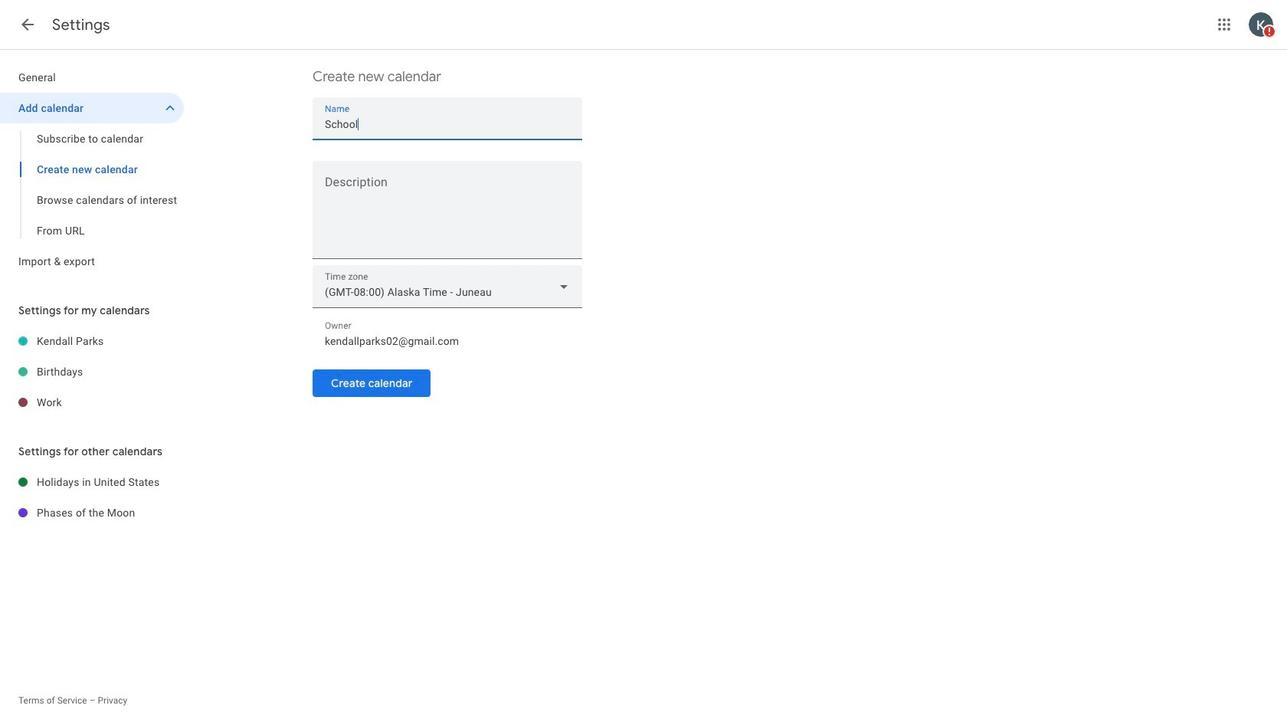 Task type: describe. For each thing, give the bounding box(es) containing it.
kendall parks tree item
[[0, 326, 184, 356]]

phases of the moon tree item
[[0, 497, 184, 528]]

work tree item
[[0, 387, 184, 418]]

add calendar tree item
[[0, 93, 184, 123]]

holidays in united states tree item
[[0, 467, 184, 497]]

3 tree from the top
[[0, 467, 184, 528]]



Task type: locate. For each thing, give the bounding box(es) containing it.
group
[[0, 123, 184, 246]]

tree
[[0, 62, 184, 277], [0, 326, 184, 418], [0, 467, 184, 528]]

birthdays tree item
[[0, 356, 184, 387]]

heading
[[52, 15, 110, 34]]

None field
[[313, 265, 583, 308]]

2 tree from the top
[[0, 326, 184, 418]]

None text field
[[325, 113, 570, 135], [325, 330, 570, 352], [325, 113, 570, 135], [325, 330, 570, 352]]

1 tree from the top
[[0, 62, 184, 277]]

None text field
[[313, 179, 583, 252]]

1 vertical spatial tree
[[0, 326, 184, 418]]

0 vertical spatial tree
[[0, 62, 184, 277]]

2 vertical spatial tree
[[0, 467, 184, 528]]

go back image
[[18, 15, 37, 34]]



Task type: vqa. For each thing, say whether or not it's contained in the screenshot.
Field
yes



